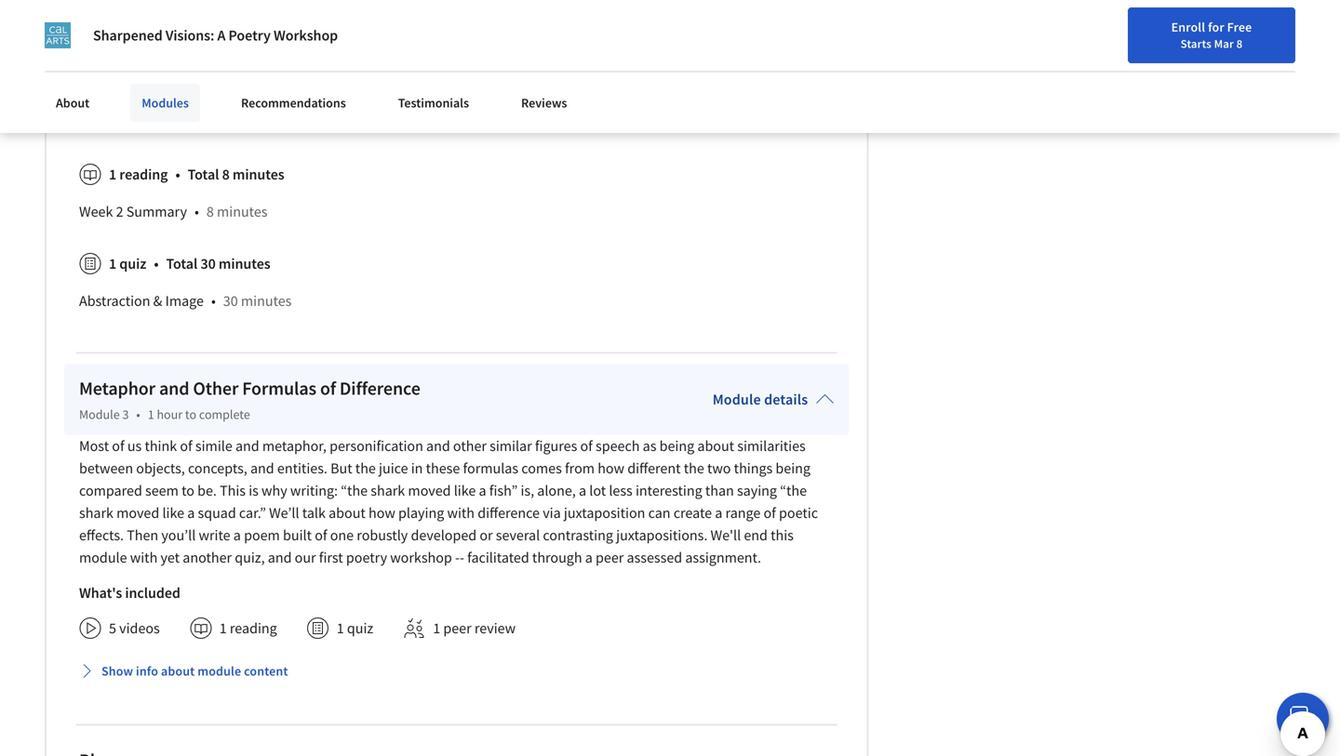 Task type: describe. For each thing, give the bounding box(es) containing it.
of left one
[[315, 526, 327, 545]]

minutes down '• total 8 minutes'
[[217, 202, 268, 221]]

objects,
[[136, 459, 185, 478]]

then
[[127, 526, 158, 545]]

saying
[[737, 481, 777, 500]]

be.
[[197, 481, 217, 500]]

module inside dropdown button
[[198, 663, 241, 680]]

0 horizontal spatial peer
[[443, 619, 472, 638]]

poetry inside hide info about module content region
[[79, 113, 120, 131]]

chocolate
[[151, 38, 213, 57]]

can
[[648, 504, 671, 522]]

1 vertical spatial shark
[[79, 504, 113, 522]]

0 vertical spatial about
[[697, 437, 734, 455]]

is
[[249, 481, 259, 500]]

comes
[[521, 459, 562, 478]]

as
[[643, 437, 657, 455]]

us
[[127, 437, 142, 455]]

a right write on the left of page
[[233, 526, 241, 545]]

effects.
[[79, 526, 124, 545]]

2 horizontal spatial the
[[684, 459, 704, 478]]

another
[[183, 548, 232, 567]]

of up this
[[764, 504, 776, 522]]

about inside dropdown button
[[161, 663, 195, 680]]

• right summary
[[194, 202, 199, 221]]

a left fish"
[[479, 481, 486, 500]]

modules link
[[130, 84, 200, 122]]

0 vertical spatial like
[[454, 481, 476, 500]]

juxtapositions.
[[616, 526, 708, 545]]

summary
[[126, 202, 187, 221]]

hide info about module content region
[[79, 0, 834, 327]]

review
[[474, 619, 516, 638]]

5 videos
[[109, 619, 160, 638]]

abstraction & image • 30 minutes
[[79, 292, 292, 310]]

to inside most of us think of simile and metaphor, personification and other similar figures of speech as being about similarities between objects, concepts, and entities. but the juice in these formulas comes from how different the two things being compared seem to be. this is why writing: "the shark moved like a fish" is, alone, a lot less interesting than saying "the shark moved like a squad car." we'll talk about how playing with difference via juxtaposition can create a range of poetic effects. then you'll write a poem built of one robustly developed or several contrasting juxtapositions.   we'll end this module with yet another quiz, and our first poetry workshop -- facilitated through a peer assessed assignment.
[[182, 481, 194, 500]]

0 vertical spatial how
[[598, 459, 624, 478]]

read
[[79, 76, 110, 94]]

1 up 2
[[109, 165, 116, 184]]

you'll
[[161, 526, 196, 545]]

poem
[[244, 526, 280, 545]]

complete
[[199, 406, 250, 423]]

and up these
[[426, 437, 450, 455]]

assignment.
[[685, 548, 761, 567]]

minutes down • total 30 minutes
[[241, 292, 292, 310]]

and right simile
[[235, 437, 259, 455]]

a up you'll
[[187, 504, 195, 522]]

less
[[609, 481, 633, 500]]

1 - from the left
[[455, 548, 460, 567]]

assessed
[[627, 548, 682, 567]]

2
[[116, 202, 123, 221]]

different
[[627, 459, 681, 478]]

reviews link
[[510, 84, 578, 122]]

quiz,
[[235, 548, 265, 567]]

and inside metaphor and other formulas of difference module 3 • 1 hour to complete
[[159, 377, 189, 400]]

of inside metaphor and other formulas of difference module 3 • 1 hour to complete
[[320, 377, 336, 400]]

0 vertical spatial 30
[[201, 254, 216, 273]]

1 vertical spatial 30
[[223, 292, 238, 310]]

1 vertical spatial abstraction
[[79, 292, 150, 310]]

juice
[[379, 459, 408, 478]]

2:
[[173, 113, 184, 131]]

playing
[[398, 504, 444, 522]]

enroll
[[1171, 19, 1205, 35]]

first
[[319, 548, 343, 567]]

interesting
[[636, 481, 702, 500]]

0 vertical spatial with
[[447, 504, 475, 522]]

facilitated
[[467, 548, 529, 567]]

california institute of the arts image
[[45, 22, 71, 48]]

of left us
[[112, 437, 124, 455]]

visions:
[[165, 26, 214, 45]]

2 "the from the left
[[780, 481, 807, 500]]

free
[[1227, 19, 1252, 35]]

several
[[496, 526, 540, 545]]

or
[[480, 526, 493, 545]]

peer inside most of us think of simile and metaphor, personification and other similar figures of speech as being about similarities between objects, concepts, and entities. but the juice in these formulas comes from how different the two things being compared seem to be. this is why writing: "the shark moved like a fish" is, alone, a lot less interesting than saying "the shark moved like a squad car." we'll talk about how playing with difference via juxtaposition can create a range of poetic effects. then you'll write a poem built of one robustly developed or several contrasting juxtapositions.   we'll end this module with yet another quiz, and our first poetry workshop -- facilitated through a peer assessed assignment.
[[596, 548, 624, 567]]

• total 8 minutes
[[175, 165, 284, 184]]

one
[[330, 526, 354, 545]]

• down • total 30 minutes
[[211, 292, 216, 310]]

videos
[[119, 619, 160, 638]]

1 vertical spatial about
[[329, 504, 366, 522]]

prompt
[[123, 113, 170, 131]]

poetry
[[346, 548, 387, 567]]

• up abstraction & image • 30 minutes
[[154, 254, 159, 273]]

this
[[771, 526, 794, 545]]

1 inside metaphor and other formulas of difference module 3 • 1 hour to complete
[[148, 406, 154, 423]]

through
[[532, 548, 582, 567]]

most of us think of simile and metaphor, personification and other similar figures of speech as being about similarities between objects, concepts, and entities. but the juice in these formulas comes from how different the two things being compared seem to be. this is why writing: "the shark moved like a fish" is, alone, a lot less interesting than saying "the shark moved like a squad car." we'll talk about how playing with difference via juxtaposition can create a range of poetic effects. then you'll write a poem built of one robustly developed or several contrasting juxtapositions.   we'll end this module with yet another quiz, and our first poetry workshop -- facilitated through a peer assessed assignment.
[[79, 437, 818, 567]]

1 down 2
[[109, 254, 116, 273]]

3
[[122, 406, 129, 423]]

writing:
[[290, 481, 338, 500]]

what's
[[79, 584, 122, 602]]

for
[[1208, 19, 1224, 35]]

module inside metaphor and other formulas of difference module 3 • 1 hour to complete
[[79, 406, 120, 423]]

minutes up abstraction & image • 30 minutes
[[219, 254, 270, 273]]

create
[[674, 504, 712, 522]]

total for total 8 minutes
[[188, 165, 219, 184]]

1 vertical spatial image
[[165, 292, 204, 310]]

wonky
[[106, 38, 148, 57]]

about link
[[45, 84, 101, 122]]

built
[[283, 526, 312, 545]]

compared
[[79, 481, 142, 500]]

1 horizontal spatial shark
[[371, 481, 405, 500]]

the
[[79, 38, 103, 57]]

the inside hide info about module content region
[[128, 76, 149, 94]]

info
[[136, 663, 158, 680]]

1 vertical spatial like
[[162, 504, 184, 522]]

we'll
[[711, 526, 741, 545]]

1 horizontal spatial image
[[273, 113, 312, 131]]

lot
[[589, 481, 606, 500]]

from
[[565, 459, 595, 478]]

formulas
[[463, 459, 518, 478]]

contrasting
[[543, 526, 613, 545]]

shade
[[152, 76, 191, 94]]

1 up show info about module content
[[219, 619, 227, 638]]

0 horizontal spatial with
[[130, 548, 158, 567]]

why
[[262, 481, 287, 500]]



Task type: vqa. For each thing, say whether or not it's contained in the screenshot.
Recommendations
yes



Task type: locate. For each thing, give the bounding box(es) containing it.
0 vertical spatial quiz
[[119, 254, 146, 273]]

module left the content
[[198, 663, 241, 680]]

0 vertical spatial image
[[273, 113, 312, 131]]

0 vertical spatial in
[[113, 76, 125, 94]]

1 vertical spatial quiz
[[347, 619, 373, 638]]

peer left review
[[443, 619, 472, 638]]

0 horizontal spatial abstraction
[[79, 292, 150, 310]]

• total 30 minutes
[[154, 254, 270, 273]]

other
[[453, 437, 487, 455]]

but
[[330, 459, 352, 478]]

abstraction right 2:
[[187, 113, 258, 131]]

30 up abstraction & image • 30 minutes
[[201, 254, 216, 273]]

1 horizontal spatial "the
[[780, 481, 807, 500]]

between
[[79, 459, 133, 478]]

1 left review
[[433, 619, 440, 638]]

quiz down 2
[[119, 254, 146, 273]]

0 horizontal spatial being
[[659, 437, 694, 455]]

of right formulas
[[320, 377, 336, 400]]

show info about module content
[[101, 663, 288, 680]]

difference
[[340, 377, 420, 400]]

details
[[764, 390, 808, 409]]

workshop
[[390, 548, 452, 567]]

1 "the from the left
[[341, 481, 368, 500]]

0 horizontal spatial how
[[369, 504, 395, 522]]

being right as
[[659, 437, 694, 455]]

0 horizontal spatial 8
[[206, 202, 214, 221]]

0 horizontal spatial "the
[[341, 481, 368, 500]]

1 vertical spatial 1 reading
[[219, 619, 277, 638]]

a
[[479, 481, 486, 500], [579, 481, 586, 500], [187, 504, 195, 522], [715, 504, 723, 522], [233, 526, 241, 545], [585, 548, 593, 567]]

reading up summary
[[119, 165, 168, 184]]

0 vertical spatial abstraction
[[187, 113, 258, 131]]

of right think
[[180, 437, 192, 455]]

1 vertical spatial in
[[411, 459, 423, 478]]

metaphor
[[79, 377, 155, 400]]

image down • total 30 minutes
[[165, 292, 204, 310]]

0 horizontal spatial like
[[162, 504, 184, 522]]

these
[[426, 459, 460, 478]]

with up the developed
[[447, 504, 475, 522]]

0 vertical spatial 1 reading
[[109, 165, 168, 184]]

0 vertical spatial 8
[[1236, 36, 1243, 51]]

2 horizontal spatial 8
[[1236, 36, 1243, 51]]

0 horizontal spatial module
[[79, 548, 127, 567]]

1 vertical spatial how
[[369, 504, 395, 522]]

similarities
[[737, 437, 806, 455]]

0 horizontal spatial 1 quiz
[[109, 254, 146, 273]]

things
[[734, 459, 773, 478]]

2 vertical spatial 8
[[206, 202, 214, 221]]

poetic
[[779, 504, 818, 522]]

week
[[79, 202, 113, 221]]

1 reading up the content
[[219, 619, 277, 638]]

end
[[744, 526, 768, 545]]

juxtaposition
[[564, 504, 645, 522]]

shark down juice
[[371, 481, 405, 500]]

• right 3
[[136, 406, 140, 423]]

& down recommendations
[[261, 113, 270, 131]]

the right but
[[355, 459, 376, 478]]

0 vertical spatial to
[[185, 406, 196, 423]]

0 horizontal spatial &
[[153, 292, 162, 310]]

squad
[[198, 504, 236, 522]]

1 horizontal spatial 30
[[223, 292, 238, 310]]

reading up the content
[[230, 619, 277, 638]]

formulas
[[242, 377, 316, 400]]

content
[[244, 663, 288, 680]]

0 vertical spatial total
[[188, 165, 219, 184]]

a down contrasting
[[585, 548, 593, 567]]

1 reading up summary
[[109, 165, 168, 184]]

module
[[79, 548, 127, 567], [198, 663, 241, 680]]

being
[[659, 437, 694, 455], [776, 459, 811, 478]]

peer
[[596, 548, 624, 567], [443, 619, 472, 638]]

1 left hour
[[148, 406, 154, 423]]

we'll
[[269, 504, 299, 522]]

1 horizontal spatial reading
[[230, 619, 277, 638]]

image
[[273, 113, 312, 131], [165, 292, 204, 310]]

modules
[[142, 94, 189, 111]]

1 vertical spatial peer
[[443, 619, 472, 638]]

0 vertical spatial 1 quiz
[[109, 254, 146, 273]]

moved
[[408, 481, 451, 500], [116, 504, 159, 522]]

in inside most of us think of simile and metaphor, personification and other similar figures of speech as being about similarities between objects, concepts, and entities. but the juice in these formulas comes from how different the two things being compared seem to be. this is why writing: "the shark moved like a fish" is, alone, a lot less interesting than saying "the shark moved like a squad car." we'll talk about how playing with difference via juxtaposition can create a range of poetic effects. then you'll write a poem built of one robustly developed or several contrasting juxtapositions.   we'll end this module with yet another quiz, and our first poetry workshop -- facilitated through a peer assessed assignment.
[[411, 459, 423, 478]]

1 horizontal spatial module
[[713, 390, 761, 409]]

1 vertical spatial to
[[182, 481, 194, 500]]

minutes down recommendations link
[[233, 165, 284, 184]]

1 quiz down poetry
[[337, 619, 373, 638]]

0 vertical spatial being
[[659, 437, 694, 455]]

module left "details"
[[713, 390, 761, 409]]

reading inside hide info about module content region
[[119, 165, 168, 184]]

being down similarities
[[776, 459, 811, 478]]

0 horizontal spatial the
[[128, 76, 149, 94]]

abstraction up metaphor
[[79, 292, 150, 310]]

8 inside enroll for free starts mar 8
[[1236, 36, 1243, 51]]

included
[[125, 584, 180, 602]]

range
[[725, 504, 761, 522]]

0 vertical spatial &
[[261, 113, 270, 131]]

like up you'll
[[162, 504, 184, 522]]

and left the our
[[268, 548, 292, 567]]

1 horizontal spatial with
[[447, 504, 475, 522]]

this
[[220, 481, 246, 500]]

module down effects.
[[79, 548, 127, 567]]

0 horizontal spatial in
[[113, 76, 125, 94]]

module left 3
[[79, 406, 120, 423]]

a left lot
[[579, 481, 586, 500]]

• right the shade
[[198, 76, 203, 94]]

to left be.
[[182, 481, 194, 500]]

0 vertical spatial reading
[[119, 165, 168, 184]]

entities.
[[277, 459, 327, 478]]

1 horizontal spatial abstraction
[[187, 113, 258, 131]]

total up abstraction & image • 30 minutes
[[166, 254, 198, 273]]

in
[[113, 76, 125, 94], [411, 459, 423, 478]]

1 horizontal spatial 1 quiz
[[337, 619, 373, 638]]

1 down first
[[337, 619, 344, 638]]

to inside metaphor and other formulas of difference module 3 • 1 hour to complete
[[185, 406, 196, 423]]

car."
[[239, 504, 266, 522]]

1 vertical spatial reading
[[230, 619, 277, 638]]

of up from
[[580, 437, 593, 455]]

two
[[707, 459, 731, 478]]

week 2 summary • 8 minutes
[[79, 202, 268, 221]]

figures
[[535, 437, 577, 455]]

quiz down poetry
[[347, 619, 373, 638]]

5
[[109, 619, 116, 638]]

1 horizontal spatial how
[[598, 459, 624, 478]]

1 vertical spatial poetry
[[79, 113, 120, 131]]

poetry right a at the left top of page
[[228, 26, 271, 45]]

• left "4"
[[270, 38, 275, 57]]

most
[[79, 437, 109, 455]]

via
[[543, 504, 561, 522]]

metaphor,
[[262, 437, 327, 455]]

sharpened visions: a poetry workshop
[[93, 26, 338, 45]]

8 down poetry prompt 2: abstraction & image
[[222, 165, 230, 184]]

0 vertical spatial module
[[79, 548, 127, 567]]

abstraction
[[187, 113, 258, 131], [79, 292, 150, 310]]

to
[[185, 406, 196, 423], [182, 481, 194, 500]]

about up one
[[329, 504, 366, 522]]

like down these
[[454, 481, 476, 500]]

show
[[101, 663, 133, 680]]

in right the 'read'
[[113, 76, 125, 94]]

factory
[[216, 38, 263, 57]]

total
[[188, 165, 219, 184], [166, 254, 198, 273]]

0 horizontal spatial reading
[[119, 165, 168, 184]]

0 horizontal spatial 30
[[201, 254, 216, 273]]

speech
[[596, 437, 640, 455]]

our
[[295, 548, 316, 567]]

0 horizontal spatial 1 reading
[[109, 165, 168, 184]]

peer down contrasting
[[596, 548, 624, 567]]

1 vertical spatial total
[[166, 254, 198, 273]]

1 vertical spatial &
[[153, 292, 162, 310]]

to right hour
[[185, 406, 196, 423]]

how down speech
[[598, 459, 624, 478]]

a down the than
[[715, 504, 723, 522]]

1 horizontal spatial moved
[[408, 481, 451, 500]]

difference
[[478, 504, 540, 522]]

testimonials link
[[387, 84, 480, 122]]

developed
[[411, 526, 477, 545]]

0 vertical spatial poetry
[[228, 26, 271, 45]]

a
[[217, 26, 226, 45]]

shark up effects.
[[79, 504, 113, 522]]

hour
[[157, 406, 183, 423]]

coursera image
[[22, 15, 141, 45]]

write
[[199, 526, 230, 545]]

and
[[159, 377, 189, 400], [235, 437, 259, 455], [426, 437, 450, 455], [250, 459, 274, 478], [268, 548, 292, 567]]

metaphor and other formulas of difference module 3 • 1 hour to complete
[[79, 377, 420, 423]]

1 quiz
[[109, 254, 146, 273], [337, 619, 373, 638]]

1 horizontal spatial about
[[329, 504, 366, 522]]

image down recommendations
[[273, 113, 312, 131]]

1 horizontal spatial &
[[261, 113, 270, 131]]

"the down but
[[341, 481, 368, 500]]

menu item
[[1007, 19, 1126, 79]]

quiz
[[119, 254, 146, 273], [347, 619, 373, 638]]

0 horizontal spatial shark
[[79, 504, 113, 522]]

robustly
[[357, 526, 408, 545]]

other
[[193, 377, 239, 400]]

personification
[[330, 437, 423, 455]]

minutes
[[292, 38, 343, 57], [233, 165, 284, 184], [217, 202, 268, 221], [219, 254, 270, 273], [241, 292, 292, 310]]

about up two
[[697, 437, 734, 455]]

total up "week 2 summary • 8 minutes"
[[188, 165, 219, 184]]

chat with us image
[[1288, 704, 1318, 734]]

0 vertical spatial peer
[[596, 548, 624, 567]]

about
[[56, 94, 90, 111]]

30 down • total 30 minutes
[[223, 292, 238, 310]]

1 horizontal spatial module
[[198, 663, 241, 680]]

8 down '• total 8 minutes'
[[206, 202, 214, 221]]

in right juice
[[411, 459, 423, 478]]

2 vertical spatial about
[[161, 663, 195, 680]]

& down • total 30 minutes
[[153, 292, 162, 310]]

1 vertical spatial being
[[776, 459, 811, 478]]

than
[[705, 481, 734, 500]]

• inside metaphor and other formulas of difference module 3 • 1 hour to complete
[[136, 406, 140, 423]]

1 vertical spatial with
[[130, 548, 158, 567]]

and up is
[[250, 459, 274, 478]]

1 reading inside hide info about module content region
[[109, 165, 168, 184]]

seem
[[145, 481, 179, 500]]

0 horizontal spatial about
[[161, 663, 195, 680]]

how up robustly
[[369, 504, 395, 522]]

2 - from the left
[[460, 548, 464, 567]]

"the
[[341, 481, 368, 500], [780, 481, 807, 500]]

1 horizontal spatial in
[[411, 459, 423, 478]]

1 horizontal spatial quiz
[[347, 619, 373, 638]]

show info about module content button
[[72, 654, 296, 688]]

poetry
[[228, 26, 271, 45], [79, 113, 120, 131]]

1 horizontal spatial the
[[355, 459, 376, 478]]

0 horizontal spatial moved
[[116, 504, 159, 522]]

"the up poetic in the right of the page
[[780, 481, 807, 500]]

with down then
[[130, 548, 158, 567]]

module inside most of us think of simile and metaphor, personification and other similar figures of speech as being about similarities between objects, concepts, and entities. but the juice in these formulas comes from how different the two things being compared seem to be. this is why writing: "the shark moved like a fish" is, alone, a lot less interesting than saying "the shark moved like a squad car." we'll talk about how playing with difference via juxtaposition can create a range of poetic effects. then you'll write a poem built of one robustly developed or several contrasting juxtapositions.   we'll end this module with yet another quiz, and our first poetry workshop -- facilitated through a peer assessed assignment.
[[79, 548, 127, 567]]

and up hour
[[159, 377, 189, 400]]

1 vertical spatial 1 quiz
[[337, 619, 373, 638]]

moved up playing
[[408, 481, 451, 500]]

1 horizontal spatial 1 reading
[[219, 619, 277, 638]]

30
[[201, 254, 216, 273], [223, 292, 238, 310]]

the left two
[[684, 459, 704, 478]]

poetry down about at left
[[79, 113, 120, 131]]

0 vertical spatial moved
[[408, 481, 451, 500]]

minutes right "4"
[[292, 38, 343, 57]]

1 vertical spatial 8
[[222, 165, 230, 184]]

None search field
[[265, 12, 572, 49]]

0 horizontal spatial poetry
[[79, 113, 120, 131]]

2 horizontal spatial about
[[697, 437, 734, 455]]

8 right mar
[[1236, 36, 1243, 51]]

mar
[[1214, 36, 1234, 51]]

• up "week 2 summary • 8 minutes"
[[175, 165, 180, 184]]

1 quiz down 2
[[109, 254, 146, 273]]

1 vertical spatial moved
[[116, 504, 159, 522]]

1 vertical spatial module
[[198, 663, 241, 680]]

about right info
[[161, 663, 195, 680]]

1 horizontal spatial being
[[776, 459, 811, 478]]

1 horizontal spatial poetry
[[228, 26, 271, 45]]

0 horizontal spatial module
[[79, 406, 120, 423]]

fish"
[[489, 481, 518, 500]]

1 peer review
[[433, 619, 516, 638]]

total for total 30 minutes
[[166, 254, 198, 273]]

in inside region
[[113, 76, 125, 94]]

moved up then
[[116, 504, 159, 522]]

similar
[[490, 437, 532, 455]]

1 horizontal spatial peer
[[596, 548, 624, 567]]

0 horizontal spatial image
[[165, 292, 204, 310]]

0 vertical spatial shark
[[371, 481, 405, 500]]

1 horizontal spatial like
[[454, 481, 476, 500]]

the up modules
[[128, 76, 149, 94]]

8
[[1236, 36, 1243, 51], [222, 165, 230, 184], [206, 202, 214, 221]]

1 horizontal spatial 8
[[222, 165, 230, 184]]

quiz inside hide info about module content region
[[119, 254, 146, 273]]

recommendations link
[[230, 84, 357, 122]]

1 quiz inside hide info about module content region
[[109, 254, 146, 273]]

0 horizontal spatial quiz
[[119, 254, 146, 273]]



